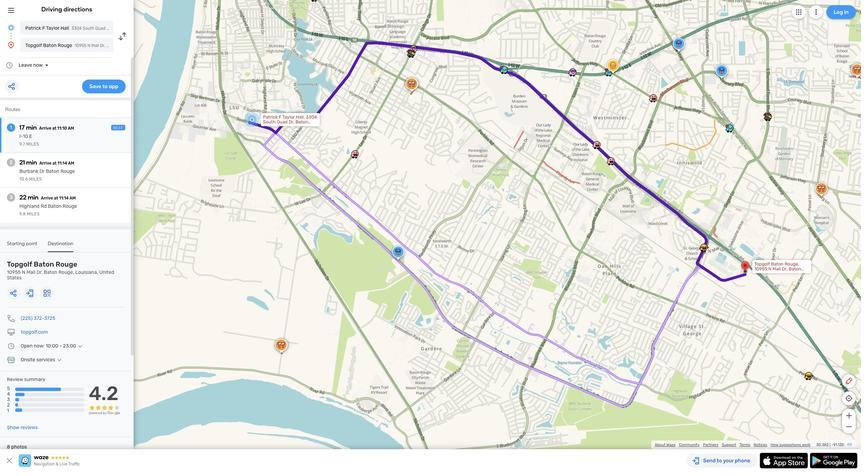 Task type: locate. For each thing, give the bounding box(es) containing it.
1
[[10, 125, 12, 131], [7, 408, 9, 414]]

3725
[[44, 316, 55, 322]]

topgolf.com link
[[21, 330, 48, 336]]

burbank
[[19, 169, 38, 175]]

rouge inside burbank dr baton rouge 10.6 miles
[[60, 169, 75, 175]]

miles down dr
[[29, 177, 42, 182]]

point
[[26, 241, 37, 247]]

patrick f taylor hall button
[[20, 21, 114, 35]]

miles inside burbank dr baton rouge 10.6 miles
[[29, 177, 42, 182]]

partners
[[703, 443, 719, 448]]

starting point button
[[7, 241, 37, 252]]

rd
[[41, 204, 47, 210]]

0 horizontal spatial 1
[[7, 408, 9, 414]]

at up burbank dr baton rouge 10.6 miles
[[52, 161, 57, 166]]

1 vertical spatial 3
[[7, 397, 10, 403]]

photos
[[11, 445, 27, 451]]

miles inside highland rd baton rouge 9.8 miles
[[27, 212, 40, 217]]

baton right rd
[[48, 204, 61, 210]]

min up highland
[[28, 194, 38, 202]]

rouge up the rouge,
[[56, 260, 77, 269]]

rouge down the 22 min arrive at 11:14 am
[[63, 204, 77, 210]]

0 vertical spatial topgolf
[[25, 43, 42, 48]]

0 vertical spatial min
[[26, 124, 37, 132]]

live
[[60, 462, 67, 467]]

2 vertical spatial at
[[54, 196, 58, 201]]

topgolf for topgolf baton rouge
[[25, 43, 42, 48]]

3 down the 5
[[7, 397, 10, 403]]

11:14
[[58, 161, 67, 166], [59, 196, 69, 201]]

arrive left 11:10
[[39, 126, 51, 131]]

best
[[113, 126, 123, 130]]

- right 10:00 at the bottom left of the page
[[59, 344, 62, 349]]

1 vertical spatial am
[[68, 161, 74, 166]]

2 down 4
[[7, 403, 10, 409]]

store image
[[7, 356, 15, 365]]

at left 11:10
[[52, 126, 56, 131]]

22 min arrive at 11:14 am
[[19, 194, 76, 202]]

arrive up dr
[[39, 161, 52, 166]]

1 vertical spatial 11:14
[[59, 196, 69, 201]]

arrive inside 21 min arrive at 11:14 am
[[39, 161, 52, 166]]

topgolf down patrick
[[25, 43, 42, 48]]

routes
[[5, 107, 20, 113]]

0 vertical spatial miles
[[26, 142, 39, 147]]

highland rd baton rouge 9.8 miles
[[19, 204, 77, 217]]

1 vertical spatial -
[[832, 443, 834, 448]]

traffic
[[68, 462, 80, 467]]

topgolf up n
[[7, 260, 32, 269]]

at inside 21 min arrive at 11:14 am
[[52, 161, 57, 166]]

louisiana,
[[75, 270, 98, 276]]

0 vertical spatial 1
[[10, 125, 12, 131]]

baton
[[43, 43, 57, 48], [46, 169, 59, 175], [48, 204, 61, 210], [34, 260, 54, 269], [44, 270, 57, 276]]

f
[[42, 25, 45, 31]]

location image
[[7, 41, 15, 49]]

arrive up rd
[[41, 196, 53, 201]]

23:00
[[63, 344, 76, 349]]

topgolf inside button
[[25, 43, 42, 48]]

10
[[23, 134, 28, 140]]

-
[[59, 344, 62, 349], [832, 443, 834, 448]]

baton up the dr,
[[34, 260, 54, 269]]

11:14 up highland rd baton rouge 9.8 miles
[[59, 196, 69, 201]]

1 vertical spatial at
[[52, 161, 57, 166]]

arrive for 17 min
[[39, 126, 51, 131]]

8
[[7, 445, 10, 451]]

rouge
[[58, 43, 72, 48], [60, 169, 75, 175], [63, 204, 77, 210], [56, 260, 77, 269]]

baton right dr
[[46, 169, 59, 175]]

at inside the 22 min arrive at 11:14 am
[[54, 196, 58, 201]]

baton down patrick f taylor hall
[[43, 43, 57, 48]]

community
[[679, 443, 700, 448]]

am inside the 22 min arrive at 11:14 am
[[70, 196, 76, 201]]

min up e
[[26, 124, 37, 132]]

am up highland rd baton rouge 9.8 miles
[[70, 196, 76, 201]]

patrick
[[25, 25, 41, 31]]

e
[[29, 134, 32, 140]]

0 vertical spatial 11:14
[[58, 161, 67, 166]]

am right 11:10
[[68, 126, 74, 131]]

clock image
[[7, 342, 15, 351]]

states
[[7, 275, 22, 281]]

hall
[[61, 25, 69, 31]]

arrive
[[39, 126, 51, 131], [39, 161, 52, 166], [41, 196, 53, 201]]

min up burbank
[[26, 159, 37, 167]]

navigation
[[34, 462, 55, 467]]

at up highland rd baton rouge 9.8 miles
[[54, 196, 58, 201]]

about waze link
[[655, 443, 676, 448]]

(225)
[[21, 316, 33, 322]]

- right |
[[832, 443, 834, 448]]

leave
[[19, 62, 32, 68]]

rouge down 21 min arrive at 11:14 am
[[60, 169, 75, 175]]

2 left 21
[[10, 160, 12, 166]]

topgolf.com
[[21, 330, 48, 336]]

0 vertical spatial 2
[[10, 160, 12, 166]]

5
[[7, 386, 10, 392]]

mall
[[26, 270, 35, 276]]

arrive inside the 22 min arrive at 11:14 am
[[41, 196, 53, 201]]

arrive for 21 min
[[39, 161, 52, 166]]

call image
[[7, 315, 15, 323]]

2 vertical spatial arrive
[[41, 196, 53, 201]]

1 down 4
[[7, 408, 9, 414]]

chevron down image
[[55, 358, 64, 363]]

1 vertical spatial miles
[[29, 177, 42, 182]]

topgolf for topgolf baton rouge 10955 n mall dr, baton rouge, louisiana, united states
[[7, 260, 32, 269]]

1 vertical spatial min
[[26, 159, 37, 167]]

22
[[19, 194, 26, 202]]

3
[[10, 195, 13, 201], [7, 397, 10, 403]]

baton inside burbank dr baton rouge 10.6 miles
[[46, 169, 59, 175]]

community link
[[679, 443, 700, 448]]

2 vertical spatial miles
[[27, 212, 40, 217]]

(225) 372-3725 link
[[21, 316, 55, 322]]

open
[[21, 344, 33, 349]]

0 vertical spatial at
[[52, 126, 56, 131]]

1 vertical spatial 2
[[7, 403, 10, 409]]

2 inside 5 4 3 2 1
[[7, 403, 10, 409]]

21
[[19, 159, 25, 167]]

clock image
[[5, 61, 14, 70]]

1 inside 5 4 3 2 1
[[7, 408, 9, 414]]

11:14 up burbank dr baton rouge 10.6 miles
[[58, 161, 67, 166]]

372-
[[34, 316, 44, 322]]

topgolf inside topgolf baton rouge 10955 n mall dr, baton rouge, louisiana, united states
[[7, 260, 32, 269]]

am inside 17 min arrive at 11:10 am
[[68, 126, 74, 131]]

&
[[56, 462, 59, 467]]

rouge,
[[59, 270, 74, 276]]

driving directions
[[41, 6, 92, 13]]

0 horizontal spatial -
[[59, 344, 62, 349]]

0 vertical spatial am
[[68, 126, 74, 131]]

min
[[26, 124, 37, 132], [26, 159, 37, 167], [28, 194, 38, 202]]

am up burbank dr baton rouge 10.6 miles
[[68, 161, 74, 166]]

|
[[830, 443, 831, 448]]

arrive inside 17 min arrive at 11:10 am
[[39, 126, 51, 131]]

(225) 372-3725
[[21, 316, 55, 322]]

11:14 inside 21 min arrive at 11:14 am
[[58, 161, 67, 166]]

1 vertical spatial 1
[[7, 408, 9, 414]]

zoom out image
[[845, 423, 854, 431]]

0 vertical spatial arrive
[[39, 126, 51, 131]]

starting point
[[7, 241, 37, 247]]

dr
[[40, 169, 45, 175]]

at inside 17 min arrive at 11:10 am
[[52, 126, 56, 131]]

3 left 22
[[10, 195, 13, 201]]

baton inside highland rd baton rouge 9.8 miles
[[48, 204, 61, 210]]

1 left 17
[[10, 125, 12, 131]]

10955
[[7, 270, 21, 276]]

2 vertical spatial am
[[70, 196, 76, 201]]

1 vertical spatial arrive
[[39, 161, 52, 166]]

miles down e
[[26, 142, 39, 147]]

0 vertical spatial 3
[[10, 195, 13, 201]]

1 vertical spatial topgolf
[[7, 260, 32, 269]]

11:10
[[57, 126, 67, 131]]

destination
[[48, 241, 74, 247]]

taylor
[[46, 25, 59, 31]]

am
[[68, 126, 74, 131], [68, 161, 74, 166], [70, 196, 76, 201]]

am inside 21 min arrive at 11:14 am
[[68, 161, 74, 166]]

2 vertical spatial min
[[28, 194, 38, 202]]

11:14 inside the 22 min arrive at 11:14 am
[[59, 196, 69, 201]]

driving
[[41, 6, 62, 13]]

miles down highland
[[27, 212, 40, 217]]

rouge down hall
[[58, 43, 72, 48]]



Task type: vqa. For each thing, say whether or not it's contained in the screenshot.
11:14 to the bottom
yes



Task type: describe. For each thing, give the bounding box(es) containing it.
summary
[[24, 377, 45, 383]]

open now: 10:00 - 23:00 button
[[21, 344, 84, 349]]

review
[[7, 377, 23, 383]]

show
[[7, 425, 19, 431]]

terms
[[740, 443, 751, 448]]

0 vertical spatial -
[[59, 344, 62, 349]]

10.6
[[19, 177, 28, 182]]

10:00
[[46, 344, 58, 349]]

patrick f taylor hall
[[25, 25, 69, 31]]

how
[[771, 443, 779, 448]]

current location image
[[7, 24, 15, 32]]

onsite services button
[[21, 357, 64, 363]]

terms link
[[740, 443, 751, 448]]

link image
[[847, 442, 853, 448]]

9.8
[[19, 212, 26, 217]]

support
[[722, 443, 737, 448]]

11:14 for 22 min
[[59, 196, 69, 201]]

suggestions
[[780, 443, 802, 448]]

how suggestions work link
[[771, 443, 811, 448]]

3 inside 5 4 3 2 1
[[7, 397, 10, 403]]

17 min arrive at 11:10 am
[[19, 124, 74, 132]]

chevron down image
[[76, 344, 84, 349]]

i-
[[19, 134, 23, 140]]

united
[[99, 270, 114, 276]]

notices link
[[754, 443, 768, 448]]

min for 22 min
[[28, 194, 38, 202]]

dr,
[[37, 270, 43, 276]]

zoom in image
[[845, 412, 854, 420]]

baton right the dr,
[[44, 270, 57, 276]]

5 4 3 2 1
[[7, 386, 10, 414]]

directions
[[64, 6, 92, 13]]

1 horizontal spatial 1
[[10, 125, 12, 131]]

30.382 | -91.135
[[817, 443, 845, 448]]

review summary
[[7, 377, 45, 383]]

1 horizontal spatial -
[[832, 443, 834, 448]]

rouge inside topgolf baton rouge 10955 n mall dr, baton rouge, louisiana, united states
[[56, 260, 77, 269]]

open now: 10:00 - 23:00
[[21, 344, 76, 349]]

rouge inside button
[[58, 43, 72, 48]]

x image
[[5, 457, 14, 465]]

waze
[[667, 443, 676, 448]]

topgolf baton rouge button
[[20, 38, 114, 52]]

4
[[7, 392, 10, 398]]

at for 17 min
[[52, 126, 56, 131]]

miles for 21 min
[[29, 177, 42, 182]]

onsite services
[[21, 357, 55, 363]]

at for 21 min
[[52, 161, 57, 166]]

at for 22 min
[[54, 196, 58, 201]]

11:14 for 21 min
[[58, 161, 67, 166]]

i-10 e 9.7 miles
[[19, 134, 39, 147]]

notices
[[754, 443, 768, 448]]

navigation & live traffic
[[34, 462, 80, 467]]

min for 17 min
[[26, 124, 37, 132]]

highland
[[19, 204, 40, 210]]

arrive for 22 min
[[41, 196, 53, 201]]

rouge inside highland rd baton rouge 9.8 miles
[[63, 204, 77, 210]]

now
[[33, 62, 43, 68]]

9.7
[[19, 142, 25, 147]]

4.2
[[89, 383, 118, 406]]

about waze community partners support terms notices how suggestions work
[[655, 443, 811, 448]]

am for 17 min
[[68, 126, 74, 131]]

30.382
[[817, 443, 829, 448]]

n
[[22, 270, 25, 276]]

destination button
[[48, 241, 74, 252]]

8 photos
[[7, 445, 27, 451]]

services
[[36, 357, 55, 363]]

min for 21 min
[[26, 159, 37, 167]]

pencil image
[[845, 377, 854, 386]]

burbank dr baton rouge 10.6 miles
[[19, 169, 75, 182]]

work
[[802, 443, 811, 448]]

about
[[655, 443, 666, 448]]

miles inside i-10 e 9.7 miles
[[26, 142, 39, 147]]

17
[[19, 124, 25, 132]]

onsite
[[21, 357, 35, 363]]

baton inside topgolf baton rouge button
[[43, 43, 57, 48]]

now:
[[34, 344, 45, 349]]

show reviews
[[7, 425, 38, 431]]

am for 21 min
[[68, 161, 74, 166]]

starting
[[7, 241, 25, 247]]

computer image
[[7, 329, 15, 337]]

reviews
[[21, 425, 38, 431]]

support link
[[722, 443, 737, 448]]

miles for 22 min
[[27, 212, 40, 217]]

leave now
[[19, 62, 43, 68]]

partners link
[[703, 443, 719, 448]]

topgolf baton rouge
[[25, 43, 72, 48]]

91.135
[[834, 443, 845, 448]]

am for 22 min
[[70, 196, 76, 201]]

21 min arrive at 11:14 am
[[19, 159, 74, 167]]



